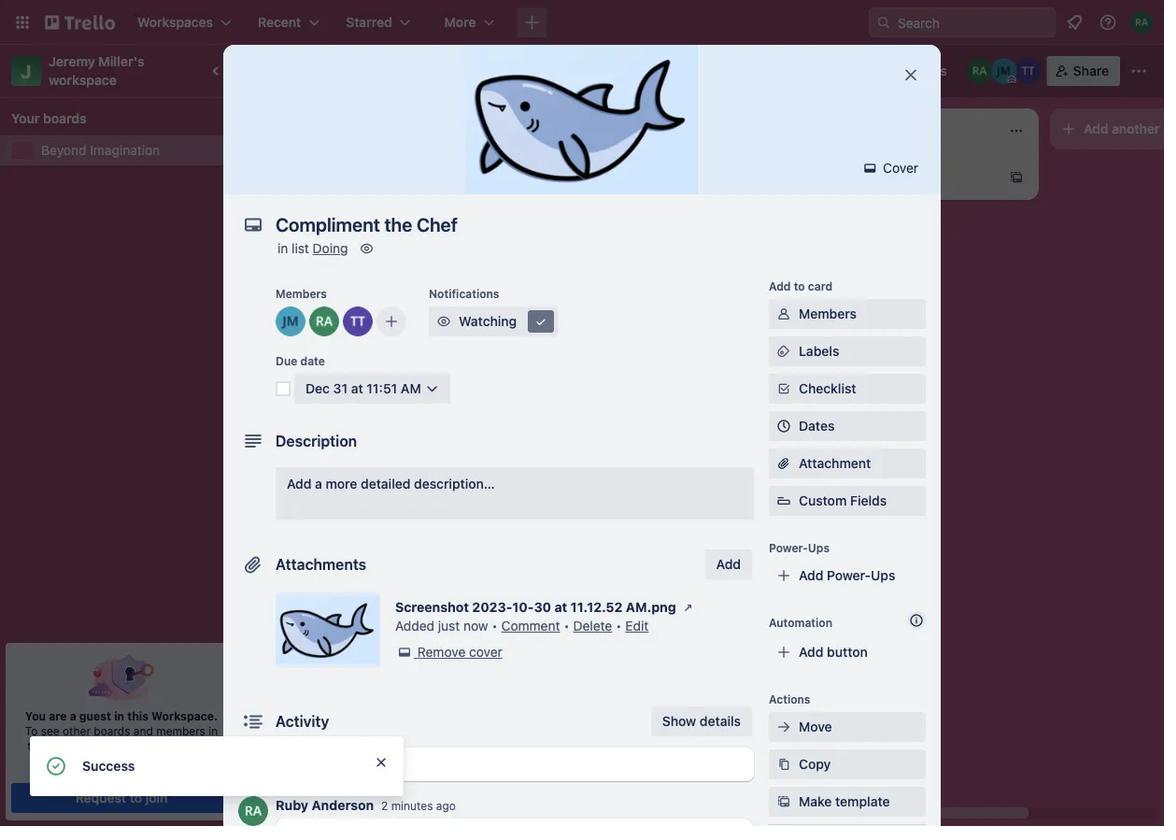 Task type: vqa. For each thing, say whether or not it's contained in the screenshot.
Onboard your team to Trello link
no



Task type: describe. For each thing, give the bounding box(es) containing it.
copy link
[[769, 749, 926, 779]]

30
[[534, 599, 551, 615]]

attachment
[[799, 456, 871, 471]]

in list doing
[[278, 241, 348, 256]]

attachments
[[276, 556, 367, 573]]

open information menu image
[[1099, 13, 1118, 32]]

beyond imagination link
[[41, 141, 232, 160]]

remove
[[418, 644, 466, 660]]

Board name text field
[[258, 56, 436, 86]]

add inside add button
[[716, 556, 741, 572]]

thoughts
[[538, 162, 590, 175]]

checklist link
[[769, 374, 926, 404]]

add inside the 'add power-ups' link
[[799, 568, 824, 583]]

add power-ups link
[[769, 561, 926, 591]]

success
[[82, 758, 135, 774]]

1 horizontal spatial terry turtle (terryturtle) image
[[684, 393, 706, 416]]

custom fields button
[[769, 492, 926, 510]]

Mark due date as complete checkbox
[[276, 381, 291, 396]]

jeremy miller's workspace
[[49, 54, 148, 88]]

you
[[25, 709, 46, 722]]

list
[[292, 241, 309, 256]]

template
[[835, 794, 890, 809]]

11.12.52
[[571, 599, 623, 615]]

remove cover link
[[395, 643, 503, 662]]

dates
[[799, 418, 835, 434]]

doing link
[[313, 241, 348, 256]]

a right the as in the bottom left of the page
[[82, 754, 88, 767]]

description
[[276, 432, 357, 450]]

and
[[133, 724, 153, 737]]

make template link
[[769, 787, 926, 817]]

l
[[1163, 121, 1164, 136]]

see
[[41, 724, 59, 737]]

cover
[[880, 160, 919, 176]]

1 vertical spatial ruby anderson (rubyanderson7) image
[[736, 393, 759, 416]]

members
[[156, 724, 205, 737]]

labels link
[[769, 336, 926, 366]]

2 1 from the left
[[358, 401, 364, 414]]

sm image left filters button
[[847, 56, 874, 82]]

comment link
[[501, 618, 560, 634]]

delete link
[[573, 618, 612, 634]]

at inside button
[[351, 381, 363, 396]]

jeremy
[[49, 54, 95, 69]]

0 horizontal spatial terry turtle (terryturtle) image
[[471, 397, 493, 419]]

beyond imagination inside the beyond imagination link
[[41, 143, 160, 158]]

workspace.
[[151, 709, 218, 722]]

must
[[166, 739, 192, 752]]

0 horizontal spatial ruby anderson (rubyanderson7) image
[[238, 748, 268, 778]]

1 vertical spatial this
[[27, 739, 47, 752]]

create instagram link
[[273, 374, 490, 393]]

0 vertical spatial jeremy miller (jeremymiller198) image
[[991, 58, 1017, 84]]

ruby
[[276, 798, 308, 813]]

instagram
[[317, 376, 377, 391]]

workspace visible image
[[481, 64, 496, 78]]

add a more detailed description…
[[287, 476, 495, 492]]

join
[[146, 790, 168, 806]]

to for join
[[130, 790, 142, 806]]

color: purple, title: none image
[[273, 363, 310, 370]]

show
[[662, 713, 696, 729]]

edit link
[[625, 618, 649, 634]]

0 vertical spatial card
[[861, 170, 889, 185]]

power- inside the 'add power-ups' link
[[827, 568, 871, 583]]

create instagram
[[273, 376, 377, 391]]

star or unstar board image
[[447, 64, 462, 78]]

back to home image
[[45, 7, 115, 37]]

color: bold red, title: "thoughts" element
[[538, 161, 590, 175]]

board button
[[507, 56, 607, 86]]

anderson
[[312, 798, 374, 813]]

move
[[799, 719, 832, 735]]

meeting
[[319, 443, 368, 458]]

are
[[49, 709, 67, 722]]

0 horizontal spatial power-
[[769, 541, 808, 554]]

miller's
[[98, 54, 145, 69]]

boards inside you are a guest in this workspace. to see other boards and members in this workspace, an admin must add you as a workspace member.
[[94, 724, 130, 737]]

guest
[[79, 709, 111, 722]]

watching
[[459, 314, 517, 329]]

2 vertical spatial jeremy miller (jeremymiller198) image
[[710, 393, 733, 416]]

kickoff meeting link
[[273, 441, 490, 460]]

add inside add another l button
[[1084, 121, 1109, 136]]

add members to card image
[[384, 312, 399, 331]]

added just now
[[395, 618, 488, 634]]

detailed
[[361, 476, 411, 492]]

request to join
[[75, 790, 168, 806]]

copy
[[799, 756, 831, 772]]

beyond imagination inside the board name text field
[[267, 61, 427, 81]]

1 vertical spatial ups
[[871, 568, 896, 583]]

1 horizontal spatial add a card button
[[792, 163, 1002, 193]]

sm image for remove cover
[[395, 643, 414, 662]]

1 vertical spatial card
[[808, 279, 833, 292]]

kickoff meeting
[[273, 443, 368, 458]]

move link
[[769, 712, 926, 742]]

show details
[[662, 713, 741, 729]]

members link
[[769, 299, 926, 329]]

fields
[[850, 493, 887, 508]]

create from template… image for the add a card button to the right
[[1009, 170, 1024, 185]]

sm image for members
[[775, 305, 793, 323]]

custom fields
[[799, 493, 887, 508]]

button
[[827, 644, 868, 660]]

request to join button
[[11, 783, 232, 813]]

0 vertical spatial in
[[278, 241, 288, 256]]

your
[[11, 111, 40, 126]]

a down kickoff meeting
[[320, 484, 327, 499]]

0 horizontal spatial add a card button
[[262, 477, 471, 507]]

doing
[[313, 241, 348, 256]]

10-
[[512, 599, 534, 615]]

11:51
[[367, 381, 397, 396]]

power-ups
[[769, 541, 830, 554]]

added
[[395, 618, 435, 634]]

a right are
[[70, 709, 76, 722]]

am.png
[[626, 599, 676, 615]]

details
[[700, 713, 741, 729]]

add another l
[[1084, 121, 1164, 136]]

another
[[1112, 121, 1160, 136]]

you
[[44, 754, 63, 767]]

other
[[63, 724, 91, 737]]

0 vertical spatial ruby anderson (rubyanderson7) image
[[967, 58, 993, 84]]

minutes
[[391, 799, 433, 813]]



Task type: locate. For each thing, give the bounding box(es) containing it.
0 horizontal spatial terry turtle (terryturtle) image
[[343, 307, 373, 336]]

this down to
[[27, 739, 47, 752]]

board
[[539, 63, 575, 78]]

search image
[[877, 15, 892, 30]]

to inside button
[[130, 790, 142, 806]]

1 vertical spatial at
[[555, 599, 567, 615]]

1 vertical spatial terry turtle (terryturtle) image
[[471, 397, 493, 419]]

sm image for move
[[775, 718, 793, 736]]

0 horizontal spatial jeremy miller (jeremymiller198) image
[[276, 307, 306, 336]]

notifications
[[429, 287, 499, 300]]

your boards
[[11, 111, 87, 126]]

0 vertical spatial power-
[[769, 541, 808, 554]]

0 horizontal spatial at
[[351, 381, 363, 396]]

a left cover
[[851, 170, 858, 185]]

sm image inside checklist link
[[775, 379, 793, 398]]

0 vertical spatial at
[[351, 381, 363, 396]]

1 horizontal spatial add a card
[[822, 170, 889, 185]]

1 vertical spatial jeremy miller (jeremymiller198) image
[[276, 307, 306, 336]]

remove cover
[[418, 644, 503, 660]]

thinking link
[[538, 172, 755, 191]]

comment
[[501, 618, 560, 634]]

create from template… image for the left the add a card button
[[478, 484, 493, 499]]

1 horizontal spatial 1
[[358, 401, 364, 414]]

show menu image
[[1130, 62, 1148, 80]]

add power-ups
[[799, 568, 896, 583]]

1 horizontal spatial jeremy miller (jeremymiller198) image
[[710, 393, 733, 416]]

members down list
[[276, 287, 327, 300]]

0 horizontal spatial boards
[[43, 111, 87, 126]]

members inside members link
[[799, 306, 857, 321]]

0 horizontal spatial ruby anderson (rubyanderson7) image
[[238, 796, 268, 826]]

0 horizontal spatial 1
[[321, 401, 327, 414]]

in up add
[[209, 724, 218, 737]]

just
[[438, 618, 460, 634]]

0 notifications image
[[1063, 11, 1086, 34]]

0 vertical spatial this
[[127, 709, 149, 722]]

ruby anderson 2 minutes ago
[[276, 798, 456, 813]]

1 horizontal spatial card
[[808, 279, 833, 292]]

dec 31 at 11:51 am
[[306, 381, 421, 396]]

thinking
[[538, 173, 590, 189]]

a
[[851, 170, 858, 185], [315, 476, 322, 492], [320, 484, 327, 499], [70, 709, 76, 722], [82, 754, 88, 767]]

2 horizontal spatial ruby anderson (rubyanderson7) image
[[967, 58, 993, 84]]

create from template… image
[[1009, 170, 1024, 185], [478, 484, 493, 499]]

1 down dec
[[321, 401, 327, 414]]

1 horizontal spatial beyond
[[267, 61, 328, 81]]

make
[[799, 794, 832, 809]]

0 horizontal spatial this
[[27, 739, 47, 752]]

ago
[[436, 799, 456, 813]]

a left "more"
[[315, 476, 322, 492]]

ups up add power-ups
[[808, 541, 830, 554]]

Write a comment text field
[[276, 748, 754, 781]]

attachment button
[[769, 449, 926, 478]]

screenshot
[[395, 599, 469, 615]]

0 vertical spatial imagination
[[332, 61, 427, 81]]

0 horizontal spatial beyond imagination
[[41, 143, 160, 158]]

0 vertical spatial to
[[794, 279, 805, 292]]

1 vertical spatial add a card
[[292, 484, 358, 499]]

1 vertical spatial add a card button
[[262, 477, 471, 507]]

1 vertical spatial members
[[799, 306, 857, 321]]

0 vertical spatial members
[[276, 287, 327, 300]]

1 vertical spatial terry turtle (terryturtle) image
[[684, 393, 706, 416]]

2
[[381, 799, 388, 813]]

imagination down "your boards with 1 items" element at the left top of page
[[90, 143, 160, 158]]

2 minutes ago link
[[381, 799, 456, 813]]

dates button
[[769, 411, 926, 441]]

0 horizontal spatial in
[[114, 709, 124, 722]]

members
[[276, 287, 327, 300], [799, 306, 857, 321]]

0 vertical spatial add a card button
[[792, 163, 1002, 193]]

am
[[401, 381, 421, 396]]

sm image left labels
[[775, 342, 793, 361]]

share
[[1073, 63, 1109, 78]]

2 horizontal spatial ruby anderson (rubyanderson7) image
[[1131, 11, 1153, 34]]

in left list
[[278, 241, 288, 256]]

add
[[1084, 121, 1109, 136], [822, 170, 847, 185], [769, 279, 791, 292], [287, 476, 312, 492], [292, 484, 316, 499], [716, 556, 741, 572], [799, 568, 824, 583], [799, 644, 824, 660]]

add inside add a more detailed description… link
[[287, 476, 312, 492]]

2 vertical spatial in
[[209, 724, 218, 737]]

in right guest
[[114, 709, 124, 722]]

ruby anderson (rubyanderson7) image up date
[[309, 307, 339, 336]]

2 horizontal spatial card
[[861, 170, 889, 185]]

31
[[333, 381, 348, 396]]

cover
[[469, 644, 503, 660]]

terry turtle (terryturtle) image
[[343, 307, 373, 336], [684, 393, 706, 416]]

activity
[[276, 713, 329, 730]]

at right "31"
[[351, 381, 363, 396]]

1 horizontal spatial create from template… image
[[1009, 170, 1024, 185]]

2 horizontal spatial jeremy miller (jeremymiller198) image
[[991, 58, 1017, 84]]

as
[[66, 754, 78, 767]]

watching button
[[429, 307, 558, 336]]

at right 30
[[555, 599, 567, 615]]

2 horizontal spatial in
[[278, 241, 288, 256]]

0 horizontal spatial imagination
[[90, 143, 160, 158]]

0 vertical spatial ups
[[808, 541, 830, 554]]

imagination left star or unstar board image at the left of page
[[332, 61, 427, 81]]

delete
[[573, 618, 612, 634]]

add
[[196, 739, 216, 752]]

0 horizontal spatial card
[[330, 484, 358, 499]]

1 vertical spatial power-
[[827, 568, 871, 583]]

due date
[[276, 354, 325, 367]]

ruby anderson (rubyanderson7) image left 'checklist'
[[736, 393, 759, 416]]

actions
[[769, 692, 811, 706]]

0 horizontal spatial to
[[130, 790, 142, 806]]

members up labels
[[799, 306, 857, 321]]

request
[[75, 790, 126, 806]]

to for card
[[794, 279, 805, 292]]

1 vertical spatial beyond imagination
[[41, 143, 160, 158]]

sm image inside the cover 'link'
[[861, 159, 880, 178]]

dec
[[306, 381, 330, 396]]

2 vertical spatial ruby anderson (rubyanderson7) image
[[238, 796, 268, 826]]

1 1 from the left
[[321, 401, 327, 414]]

automation
[[769, 616, 833, 629]]

terry turtle (terryturtle) image
[[1016, 58, 1042, 84], [471, 397, 493, 419]]

0 horizontal spatial members
[[276, 287, 327, 300]]

power- down power-ups
[[827, 568, 871, 583]]

0 vertical spatial beyond
[[267, 61, 328, 81]]

boards up an
[[94, 724, 130, 737]]

to up members link
[[794, 279, 805, 292]]

sm image inside make template link
[[775, 792, 793, 811]]

1 horizontal spatial at
[[555, 599, 567, 615]]

0 vertical spatial create from template… image
[[1009, 170, 1024, 185]]

2 vertical spatial ruby anderson (rubyanderson7) image
[[238, 748, 268, 778]]

2023-
[[472, 599, 512, 615]]

1
[[321, 401, 327, 414], [358, 401, 364, 414]]

sm image inside labels link
[[775, 342, 793, 361]]

cover link
[[855, 153, 930, 183]]

in
[[278, 241, 288, 256], [114, 709, 124, 722], [209, 724, 218, 737]]

ups down fields
[[871, 568, 896, 583]]

your boards with 1 items element
[[11, 107, 222, 130]]

ruby anderson (rubyanderson7) image
[[1131, 11, 1153, 34], [309, 307, 339, 336], [238, 796, 268, 826]]

at
[[351, 381, 363, 396], [555, 599, 567, 615]]

1 horizontal spatial beyond imagination
[[267, 61, 427, 81]]

card
[[861, 170, 889, 185], [808, 279, 833, 292], [330, 484, 358, 499]]

date
[[300, 354, 325, 367]]

1 vertical spatial in
[[114, 709, 124, 722]]

to
[[25, 724, 38, 737]]

0 horizontal spatial create from template… image
[[478, 484, 493, 499]]

you are a guest in this workspace. to see other boards and members in this workspace, an admin must add you as a workspace member.
[[25, 709, 218, 767]]

ruby anderson (rubyanderson7) image down search field at the top right of the page
[[967, 58, 993, 84]]

terry turtle (terryturtle) image left share button on the top
[[1016, 58, 1042, 84]]

jeremy miller (jeremymiller198) image
[[991, 58, 1017, 84], [276, 307, 306, 336], [710, 393, 733, 416]]

1 horizontal spatial terry turtle (terryturtle) image
[[1016, 58, 1042, 84]]

ruby anderson (rubyanderson7) image left ruby
[[238, 796, 268, 826]]

ruby anderson (rubyanderson7) image right add
[[238, 748, 268, 778]]

ruby anderson (rubyanderson7) image right 'open information menu' 'icon'
[[1131, 11, 1153, 34]]

0 vertical spatial add a card
[[822, 170, 889, 185]]

power- down custom
[[769, 541, 808, 554]]

0 vertical spatial boards
[[43, 111, 87, 126]]

add button
[[705, 549, 752, 579]]

1 vertical spatial boards
[[94, 724, 130, 737]]

0 vertical spatial ruby anderson (rubyanderson7) image
[[1131, 11, 1153, 34]]

2 vertical spatial card
[[330, 484, 358, 499]]

0 vertical spatial beyond imagination
[[267, 61, 427, 81]]

sm image for make template
[[775, 792, 793, 811]]

add button button
[[769, 637, 926, 667]]

add a card button
[[792, 163, 1002, 193], [262, 477, 471, 507]]

0 horizontal spatial add a card
[[292, 484, 358, 499]]

sm image for watching
[[435, 312, 453, 331]]

1 horizontal spatial ruby anderson (rubyanderson7) image
[[736, 393, 759, 416]]

1 horizontal spatial members
[[799, 306, 857, 321]]

None text field
[[266, 207, 883, 241]]

more
[[326, 476, 357, 492]]

Search field
[[892, 8, 1055, 36]]

1 horizontal spatial imagination
[[332, 61, 427, 81]]

workspace,
[[50, 739, 112, 752]]

this
[[127, 709, 149, 722], [27, 739, 47, 752]]

to left join
[[130, 790, 142, 806]]

1 horizontal spatial ups
[[871, 568, 896, 583]]

sm image right 'am.png'
[[679, 598, 698, 617]]

1 vertical spatial imagination
[[90, 143, 160, 158]]

add inside add button button
[[799, 644, 824, 660]]

sm image inside move link
[[775, 718, 793, 736]]

sm image inside members link
[[775, 305, 793, 323]]

1 horizontal spatial to
[[794, 279, 805, 292]]

to
[[794, 279, 805, 292], [130, 790, 142, 806]]

add button
[[799, 644, 868, 660]]

primary element
[[0, 0, 1164, 45]]

sm image left copy
[[775, 755, 793, 774]]

workspace
[[91, 754, 150, 767]]

sm image inside copy link
[[775, 755, 793, 774]]

1 horizontal spatial ruby anderson (rubyanderson7) image
[[309, 307, 339, 336]]

1 vertical spatial ruby anderson (rubyanderson7) image
[[309, 307, 339, 336]]

sm image
[[861, 159, 880, 178], [357, 239, 376, 258], [775, 305, 793, 323], [435, 312, 453, 331], [532, 312, 550, 331], [775, 379, 793, 398], [395, 643, 414, 662], [775, 718, 793, 736], [775, 792, 793, 811]]

dec 31 at 11:51 am button
[[294, 374, 451, 404]]

filters
[[909, 63, 947, 78]]

create board or workspace image
[[523, 13, 542, 32]]

share button
[[1047, 56, 1120, 86]]

create
[[273, 376, 313, 391]]

boards right your on the top of page
[[43, 111, 87, 126]]

beyond
[[267, 61, 328, 81], [41, 143, 86, 158]]

custom
[[799, 493, 847, 508]]

sm image for checklist
[[775, 379, 793, 398]]

member.
[[153, 754, 199, 767]]

1 horizontal spatial this
[[127, 709, 149, 722]]

1 vertical spatial beyond
[[41, 143, 86, 158]]

this up and on the bottom left
[[127, 709, 149, 722]]

j
[[21, 60, 31, 82]]

sm image
[[847, 56, 874, 82], [775, 342, 793, 361], [679, 598, 698, 617], [775, 755, 793, 774]]

0 horizontal spatial beyond
[[41, 143, 86, 158]]

terry turtle (terryturtle) image up description…
[[471, 397, 493, 419]]

0 horizontal spatial ups
[[808, 541, 830, 554]]

1 horizontal spatial power-
[[827, 568, 871, 583]]

show details link
[[651, 706, 752, 736]]

0 vertical spatial terry turtle (terryturtle) image
[[343, 307, 373, 336]]

1 down dec 31 at 11:51 am
[[358, 401, 364, 414]]

0 vertical spatial terry turtle (terryturtle) image
[[1016, 58, 1042, 84]]

add another l button
[[1050, 108, 1164, 150]]

ruby anderson (rubyanderson7) image
[[967, 58, 993, 84], [736, 393, 759, 416], [238, 748, 268, 778]]

1 vertical spatial create from template… image
[[478, 484, 493, 499]]

1 horizontal spatial in
[[209, 724, 218, 737]]

imagination inside the board name text field
[[332, 61, 427, 81]]

dismiss flag image
[[374, 755, 389, 770]]

1 vertical spatial to
[[130, 790, 142, 806]]

now
[[464, 618, 488, 634]]

an
[[115, 739, 128, 752]]

1 horizontal spatial boards
[[94, 724, 130, 737]]

beyond inside the board name text field
[[267, 61, 328, 81]]



